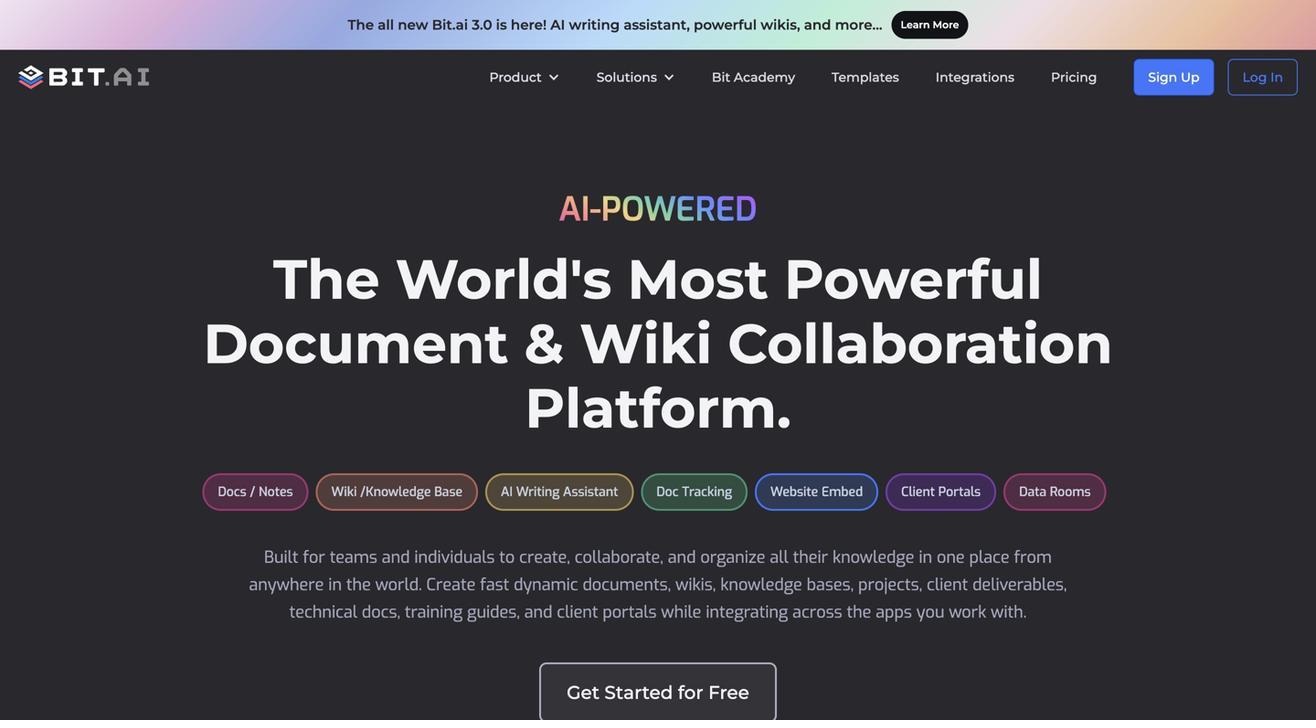 Task type: vqa. For each thing, say whether or not it's contained in the screenshot.
NAVIGATION
yes



Task type: locate. For each thing, give the bounding box(es) containing it.
and left more...
[[804, 16, 831, 33]]

to
[[499, 547, 515, 569]]

1 vertical spatial client
[[557, 602, 598, 623]]

wiki /knowledge base
[[331, 484, 463, 501]]

the for all
[[348, 16, 374, 33]]

knowledge up projects,
[[833, 547, 915, 569]]

documents,
[[583, 574, 671, 596]]

1 vertical spatial wikis,
[[676, 574, 716, 596]]

the
[[348, 16, 374, 33], [273, 246, 380, 313]]

1 vertical spatial all
[[770, 547, 789, 569]]

wiki
[[331, 484, 357, 501]]

the left the apps
[[847, 602, 872, 623]]

powerful
[[694, 16, 757, 33]]

0 vertical spatial all
[[378, 16, 394, 33]]

fast
[[480, 574, 509, 596]]

1 horizontal spatial client
[[927, 574, 968, 596]]

log in link
[[1228, 59, 1298, 96]]

0 vertical spatial in
[[919, 547, 933, 569]]

platform.
[[525, 375, 791, 442]]

1 vertical spatial knowledge
[[721, 574, 802, 596]]

collaboration
[[728, 310, 1113, 377]]

embed
[[822, 484, 863, 501]]

for
[[303, 547, 325, 569], [678, 682, 704, 704]]

integrating
[[706, 602, 788, 623]]

1 horizontal spatial wikis,
[[761, 16, 800, 33]]

wikis, up while
[[676, 574, 716, 596]]

0 vertical spatial knowledge
[[833, 547, 915, 569]]

up
[[1181, 69, 1200, 85]]

knowledge
[[833, 547, 915, 569], [721, 574, 802, 596]]

navigation
[[471, 50, 1316, 105]]

1 vertical spatial in
[[328, 574, 342, 596]]

projects,
[[858, 574, 923, 596]]

1 vertical spatial the
[[847, 602, 872, 623]]

in
[[919, 547, 933, 569], [328, 574, 342, 596]]

banner
[[0, 50, 1316, 105]]

new
[[398, 16, 428, 33]]

solutions
[[597, 69, 657, 85]]

more
[[933, 19, 959, 31]]

2 image
[[547, 71, 560, 84]]

started
[[605, 682, 673, 704]]

banner containing product
[[0, 50, 1316, 105]]

list
[[202, 474, 1114, 529]]

client portals
[[902, 484, 981, 501]]

notes
[[259, 484, 293, 501]]

in left one
[[919, 547, 933, 569]]

for inside built for teams and individuals to create, collaborate, and organize all their knowledge in one place from anywhere in the world. create fast dynamic documents, wikis, knowledge bases, projects, client deliverables, technical docs, training guides, and client portals while integrating across the apps you work with.
[[303, 547, 325, 569]]

dynamic
[[514, 574, 578, 596]]

0 vertical spatial the
[[346, 574, 371, 596]]

ai writing
[[501, 484, 560, 501]]

docs
[[218, 484, 247, 501]]

all left the new
[[378, 16, 394, 33]]

client down dynamic
[[557, 602, 598, 623]]

0 vertical spatial client
[[927, 574, 968, 596]]

ai-
[[559, 188, 601, 232]]

0 horizontal spatial knowledge
[[721, 574, 802, 596]]

individuals
[[414, 547, 495, 569]]

1 vertical spatial the
[[273, 246, 380, 313]]

client down one
[[927, 574, 968, 596]]

0 horizontal spatial for
[[303, 547, 325, 569]]

bit.ai
[[432, 16, 468, 33]]

bit academy link
[[694, 50, 814, 105]]

0 horizontal spatial client
[[557, 602, 598, 623]]

knowledge up integrating in the bottom right of the page
[[721, 574, 802, 596]]

3.0
[[472, 16, 492, 33]]

0 horizontal spatial the
[[346, 574, 371, 596]]

get started for free
[[567, 682, 750, 704]]

bases,
[[807, 574, 854, 596]]

ai writing assistant
[[501, 484, 618, 501]]

the inside the world's most powerful document & wiki collaboration platform.
[[273, 246, 380, 313]]

all
[[378, 16, 394, 33], [770, 547, 789, 569]]

deliverables,
[[973, 574, 1067, 596]]

and up 'world.'
[[382, 547, 410, 569]]

learn
[[901, 19, 930, 31]]

all left their
[[770, 547, 789, 569]]

guides,
[[467, 602, 520, 623]]

rooms
[[1050, 484, 1091, 501]]

1 horizontal spatial all
[[770, 547, 789, 569]]

doc tracking
[[657, 484, 732, 501]]

ai-powered
[[559, 188, 758, 232]]

the down teams
[[346, 574, 371, 596]]

1 horizontal spatial the
[[847, 602, 872, 623]]

for right built
[[303, 547, 325, 569]]

teams
[[330, 547, 377, 569]]

one
[[937, 547, 965, 569]]

0 vertical spatial for
[[303, 547, 325, 569]]

website embed
[[771, 484, 863, 501]]

0 vertical spatial the
[[348, 16, 374, 33]]

in up technical
[[328, 574, 342, 596]]

wikis, up academy
[[761, 16, 800, 33]]

1 horizontal spatial for
[[678, 682, 704, 704]]

docs / notes
[[218, 484, 293, 501]]

with.
[[991, 602, 1027, 623]]

1 vertical spatial for
[[678, 682, 704, 704]]

here!
[[511, 16, 547, 33]]

the
[[346, 574, 371, 596], [847, 602, 872, 623]]

client
[[927, 574, 968, 596], [557, 602, 598, 623]]

for left free
[[678, 682, 704, 704]]

more...
[[835, 16, 883, 33]]

wikis,
[[761, 16, 800, 33], [676, 574, 716, 596]]

docs,
[[362, 602, 400, 623]]

the all new bit.ai 3.0 is here! ai writing assistant, powerful wikis, and more...
[[348, 16, 883, 33]]

0 horizontal spatial wikis,
[[676, 574, 716, 596]]

organize
[[701, 547, 766, 569]]

and
[[804, 16, 831, 33], [382, 547, 410, 569], [668, 547, 696, 569], [524, 602, 553, 623]]

product button
[[471, 50, 578, 105]]

list containing docs / notes
[[202, 474, 1114, 529]]

powerful
[[784, 246, 1043, 313]]



Task type: describe. For each thing, give the bounding box(es) containing it.
assistant,
[[624, 16, 690, 33]]

0 vertical spatial wikis,
[[761, 16, 800, 33]]

world.
[[375, 574, 422, 596]]

across
[[793, 602, 843, 623]]

the for world's
[[273, 246, 380, 313]]

integrations link
[[918, 50, 1033, 105]]

ai writing
[[551, 16, 620, 33]]

portals
[[939, 484, 981, 501]]

portals
[[603, 602, 657, 623]]

you
[[917, 602, 945, 623]]

log in
[[1243, 69, 1284, 85]]

built for teams and individuals to create, collaborate, and organize all their knowledge in one place from anywhere in the world. create fast dynamic documents, wikis, knowledge bases, projects, client deliverables, technical docs, training guides, and client portals while integrating across the apps you work with.
[[249, 547, 1067, 623]]

data
[[1020, 484, 1047, 501]]

all inside built for teams and individuals to create, collaborate, and organize all their knowledge in one place from anywhere in the world. create fast dynamic documents, wikis, knowledge bases, projects, client deliverables, technical docs, training guides, and client portals while integrating across the apps you work with.
[[770, 547, 789, 569]]

collaborate,
[[575, 547, 664, 569]]

create,
[[519, 547, 570, 569]]

and left organize
[[668, 547, 696, 569]]

and down dynamic
[[524, 602, 553, 623]]

0 horizontal spatial in
[[328, 574, 342, 596]]

templates link
[[814, 50, 918, 105]]

training
[[405, 602, 463, 623]]

get started for free link
[[539, 663, 777, 720]]

work
[[949, 602, 987, 623]]

bit academy
[[712, 69, 795, 85]]

integrations
[[936, 69, 1015, 85]]

free
[[708, 682, 750, 704]]

2 image
[[663, 71, 675, 84]]

base
[[434, 484, 463, 501]]

data rooms
[[1020, 484, 1091, 501]]

client
[[902, 484, 935, 501]]

while
[[661, 602, 702, 623]]

learn more
[[901, 19, 959, 31]]

bit
[[712, 69, 731, 85]]

apps
[[876, 602, 912, 623]]

navigation containing product
[[471, 50, 1316, 105]]

academy
[[734, 69, 795, 85]]

sign
[[1149, 69, 1178, 85]]

is
[[496, 16, 507, 33]]

anywhere
[[249, 574, 324, 596]]

sign up
[[1149, 69, 1200, 85]]

product
[[490, 69, 542, 85]]

sign up link
[[1134, 59, 1215, 96]]

templates
[[832, 69, 899, 85]]

built
[[264, 547, 299, 569]]

most
[[627, 246, 769, 313]]

/
[[250, 484, 255, 501]]

from
[[1014, 547, 1052, 569]]

world's
[[396, 246, 612, 313]]

doc
[[657, 484, 679, 501]]

the world's most powerful document & wiki collaboration platform.
[[203, 246, 1113, 442]]

& wiki
[[524, 310, 712, 377]]

wikis, inside built for teams and individuals to create, collaborate, and organize all their knowledge in one place from anywhere in the world. create fast dynamic documents, wikis, knowledge bases, projects, client deliverables, technical docs, training guides, and client portals while integrating across the apps you work with.
[[676, 574, 716, 596]]

place
[[970, 547, 1010, 569]]

pricing
[[1051, 69, 1097, 85]]

/knowledge
[[360, 484, 431, 501]]

0 horizontal spatial all
[[378, 16, 394, 33]]

create
[[427, 574, 476, 596]]

1 horizontal spatial knowledge
[[833, 547, 915, 569]]

their
[[793, 547, 828, 569]]

document
[[203, 310, 509, 377]]

in
[[1271, 69, 1284, 85]]

log
[[1243, 69, 1267, 85]]

assistant
[[563, 484, 618, 501]]

solutions button
[[578, 50, 694, 105]]

pricing link
[[1033, 50, 1116, 105]]

1 horizontal spatial in
[[919, 547, 933, 569]]

learn more link
[[892, 11, 969, 39]]

website
[[771, 484, 818, 501]]

powered
[[601, 188, 758, 232]]



